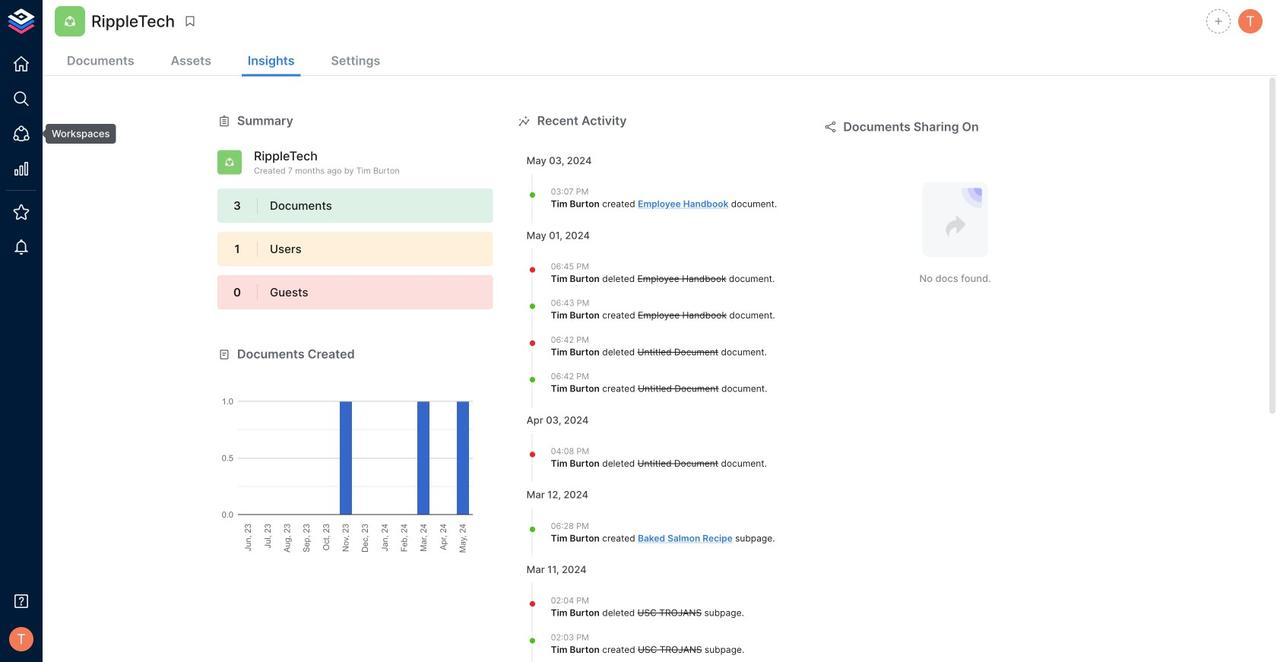 Task type: vqa. For each thing, say whether or not it's contained in the screenshot.
tooltip
yes



Task type: locate. For each thing, give the bounding box(es) containing it.
tooltip
[[35, 124, 116, 144]]

a chart. element
[[217, 363, 493, 553]]

a chart. image
[[217, 363, 493, 553]]



Task type: describe. For each thing, give the bounding box(es) containing it.
bookmark image
[[183, 14, 197, 28]]



